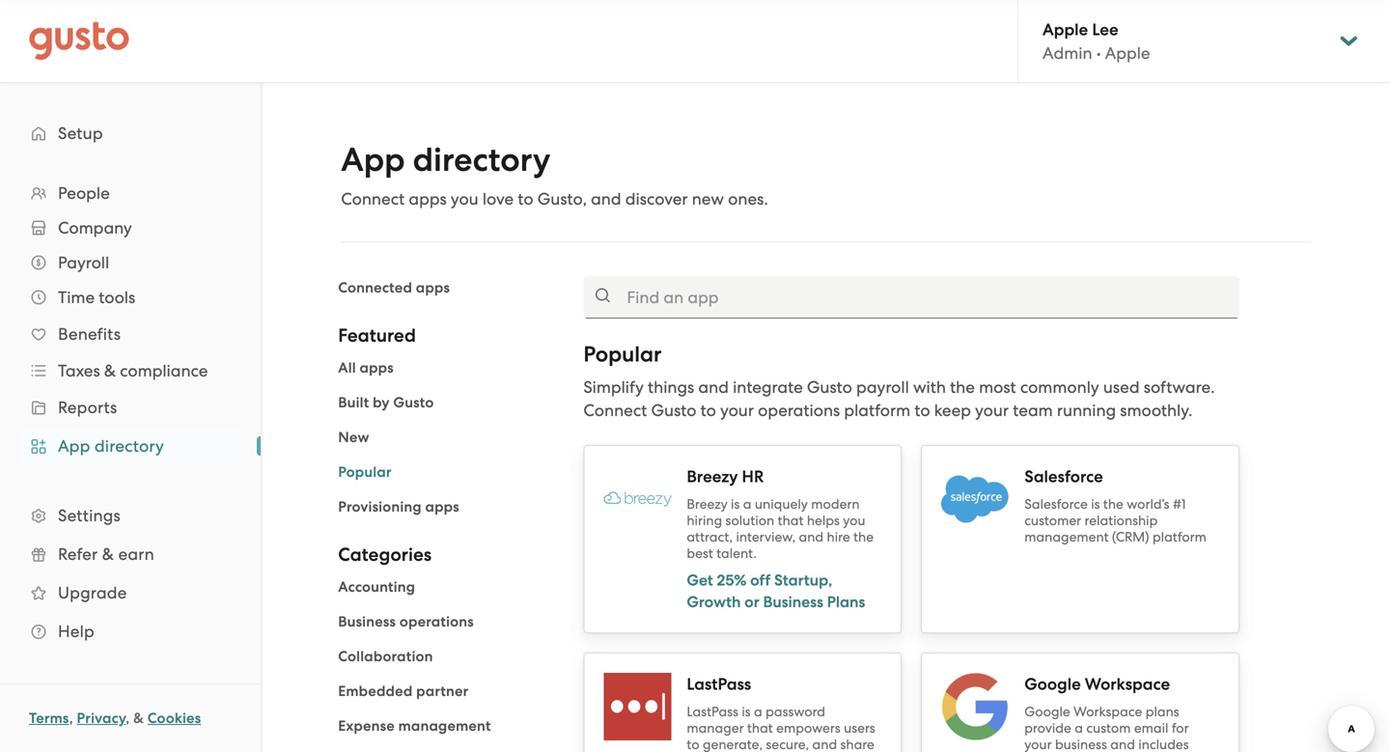 Task type: describe. For each thing, give the bounding box(es) containing it.
upgrade link
[[19, 576, 241, 610]]

1 horizontal spatial your
[[975, 401, 1009, 420]]

management inside list
[[398, 717, 491, 735]]

privacy
[[77, 710, 126, 727]]

software.
[[1144, 378, 1215, 397]]

love
[[483, 189, 514, 209]]

connect inside simplify things and integrate gusto payroll with the most commonly used software. connect gusto to your operations platform to keep your team running smoothly.
[[584, 401, 647, 420]]

all apps
[[338, 359, 394, 377]]

and inside google workspace google workspace plans provide a custom email for your business and includ
[[1111, 737, 1136, 752]]

2 vertical spatial &
[[133, 710, 144, 727]]

customer
[[1025, 513, 1082, 529]]

accounting link
[[338, 578, 415, 596]]

0 horizontal spatial your
[[720, 401, 754, 420]]

a inside google workspace google workspace plans provide a custom email for your business and includ
[[1075, 720, 1083, 736]]

1 lastpass from the top
[[687, 675, 751, 694]]

google workspace logo image
[[942, 673, 1009, 741]]

plans
[[827, 593, 865, 612]]

gusto,
[[538, 189, 587, 209]]

you inside breezy hr breezy is a uniquely modern hiring solution that helps you attract, interview, and hire the best talent. get 25% off startup, growth or business plans
[[843, 513, 866, 529]]

people
[[58, 183, 110, 203]]

the inside simplify things and integrate gusto payroll with the most commonly used software. connect gusto to your operations platform to keep your team running smoothly.
[[950, 378, 975, 397]]

25%
[[717, 571, 747, 590]]

is for salesforce
[[1091, 496, 1100, 512]]

new
[[338, 429, 370, 446]]

privacy link
[[77, 710, 126, 727]]

setup link
[[19, 116, 241, 151]]

business inside breezy hr breezy is a uniquely modern hiring solution that helps you attract, interview, and hire the best talent. get 25% off startup, growth or business plans
[[763, 593, 824, 612]]

built by gusto
[[338, 394, 434, 411]]

setup
[[58, 124, 103, 143]]

featured
[[338, 324, 416, 347]]

operations inside simplify things and integrate gusto payroll with the most commonly used software. connect gusto to your operations platform to keep your team running smoothly.
[[758, 401, 840, 420]]

you inside app directory connect apps you love to gusto, and discover new ones.
[[451, 189, 479, 209]]

& for earn
[[102, 545, 114, 564]]

apps inside app directory connect apps you love to gusto, and discover new ones.
[[409, 189, 447, 209]]

App Search field
[[584, 276, 1240, 319]]

accounting
[[338, 578, 415, 596]]

empowers
[[777, 720, 841, 736]]

settings
[[58, 506, 121, 525]]

terms , privacy , & cookies
[[29, 710, 201, 727]]

solution
[[726, 513, 775, 529]]

terms link
[[29, 710, 69, 727]]

gusto navigation element
[[0, 83, 261, 682]]

ones.
[[728, 189, 768, 209]]

2 google from the top
[[1025, 704, 1071, 720]]

used
[[1104, 378, 1140, 397]]

or
[[745, 593, 760, 612]]

collaboration
[[338, 648, 433, 665]]

and inside app directory connect apps you love to gusto, and discover new ones.
[[591, 189, 622, 209]]

embedded partner
[[338, 683, 469, 700]]

plans
[[1146, 704, 1180, 720]]

platform inside simplify things and integrate gusto payroll with the most commonly used software. connect gusto to your operations platform to keep your team running smoothly.
[[844, 401, 911, 420]]

breezy hr logo image
[[604, 492, 671, 506]]

lee
[[1093, 20, 1119, 39]]

gusto inside list
[[393, 394, 434, 411]]

management inside salesforce salesforce is the world's #1 customer relationship management (crm) platform
[[1025, 529, 1109, 545]]

0 horizontal spatial apple
[[1043, 20, 1088, 39]]

salesforce salesforce is the world's #1 customer relationship management (crm) platform
[[1025, 467, 1207, 545]]

2 horizontal spatial gusto
[[807, 378, 853, 397]]

smoothly.
[[1120, 401, 1193, 420]]

apps for all apps
[[360, 359, 394, 377]]

hire
[[827, 529, 850, 545]]

•
[[1097, 43, 1101, 63]]

time tools
[[58, 288, 135, 307]]

1 vertical spatial workspace
[[1074, 704, 1143, 720]]

payroll button
[[19, 245, 241, 280]]

apps for provisioning apps
[[425, 498, 459, 516]]

taxes & compliance
[[58, 361, 208, 380]]

compliance
[[120, 361, 208, 380]]

home image
[[29, 22, 129, 60]]

refer & earn link
[[19, 537, 241, 572]]

commonly
[[1021, 378, 1100, 397]]

things
[[648, 378, 695, 397]]

reports link
[[19, 390, 241, 425]]

time
[[58, 288, 95, 307]]

startup,
[[774, 571, 833, 590]]

terms
[[29, 710, 69, 727]]

connect inside app directory connect apps you love to gusto, and discover new ones.
[[341, 189, 405, 209]]

provisioning
[[338, 498, 422, 516]]

cookies
[[147, 710, 201, 727]]

1 , from the left
[[69, 710, 73, 727]]

settings link
[[19, 498, 241, 533]]

2 lastpass from the top
[[687, 704, 739, 720]]

most
[[979, 378, 1016, 397]]

off
[[750, 571, 771, 590]]

google workspace google workspace plans provide a custom email for your business and includ
[[1025, 675, 1209, 752]]

refer
[[58, 545, 98, 564]]

built
[[338, 394, 369, 411]]

generate,
[[703, 737, 763, 752]]

operations inside list
[[400, 613, 474, 631]]

expense
[[338, 717, 395, 735]]

modern
[[811, 496, 860, 512]]

business
[[1055, 737, 1107, 752]]

all apps link
[[338, 359, 394, 377]]

refer & earn
[[58, 545, 154, 564]]

expense management link
[[338, 717, 491, 735]]



Task type: locate. For each thing, give the bounding box(es) containing it.
0 vertical spatial lastpass
[[687, 675, 751, 694]]

0 horizontal spatial a
[[743, 496, 752, 512]]

operations down integrate on the bottom right
[[758, 401, 840, 420]]

partner
[[416, 683, 469, 700]]

1 vertical spatial apple
[[1105, 43, 1151, 63]]

1 horizontal spatial the
[[950, 378, 975, 397]]

gusto right by
[[393, 394, 434, 411]]

your down integrate on the bottom right
[[720, 401, 754, 420]]

help link
[[19, 614, 241, 649]]

1 horizontal spatial directory
[[413, 141, 551, 180]]

cookies button
[[147, 707, 201, 730]]

that down uniquely
[[778, 513, 804, 529]]

1 horizontal spatial platform
[[1153, 529, 1207, 545]]

platform
[[844, 401, 911, 420], [1153, 529, 1207, 545]]

world's
[[1127, 496, 1170, 512]]

0 vertical spatial management
[[1025, 529, 1109, 545]]

management down partner
[[398, 717, 491, 735]]

tools
[[99, 288, 135, 307]]

is up relationship
[[1091, 496, 1100, 512]]

that up generate,
[[747, 720, 773, 736]]

connect up connected
[[341, 189, 405, 209]]

1 horizontal spatial management
[[1025, 529, 1109, 545]]

benefits
[[58, 324, 121, 344]]

all
[[338, 359, 356, 377]]

0 vertical spatial breezy
[[687, 467, 738, 487]]

0 horizontal spatial you
[[451, 189, 479, 209]]

custom
[[1087, 720, 1131, 736]]

you left love at top left
[[451, 189, 479, 209]]

0 vertical spatial directory
[[413, 141, 551, 180]]

and
[[591, 189, 622, 209], [699, 378, 729, 397], [799, 529, 824, 545], [813, 737, 837, 752], [1111, 737, 1136, 752]]

1 horizontal spatial that
[[778, 513, 804, 529]]

secure,
[[766, 737, 809, 752]]

built by gusto link
[[338, 394, 434, 411]]

team
[[1013, 401, 1053, 420]]

2 horizontal spatial a
[[1075, 720, 1083, 736]]

1 vertical spatial business
[[338, 613, 396, 631]]

benefits link
[[19, 317, 241, 351]]

0 horizontal spatial popular
[[338, 464, 392, 481]]

operations
[[758, 401, 840, 420], [400, 613, 474, 631]]

lastpass logo image
[[604, 673, 671, 741]]

and inside lastpass lastpass is a password manager that empowers users to generate, secure, and sha
[[813, 737, 837, 752]]

is up solution
[[731, 496, 740, 512]]

you up hire
[[843, 513, 866, 529]]

help
[[58, 622, 95, 641]]

popular link
[[338, 464, 392, 481]]

0 horizontal spatial that
[[747, 720, 773, 736]]

1 vertical spatial that
[[747, 720, 773, 736]]

google
[[1025, 675, 1081, 694], [1025, 704, 1071, 720]]

,
[[69, 710, 73, 727], [126, 710, 130, 727]]

relationship
[[1085, 513, 1158, 529]]

apps right all
[[360, 359, 394, 377]]

management down "customer"
[[1025, 529, 1109, 545]]

0 vertical spatial popular
[[584, 342, 662, 367]]

1 horizontal spatial ,
[[126, 710, 130, 727]]

popular inside list
[[338, 464, 392, 481]]

1 vertical spatial operations
[[400, 613, 474, 631]]

and down empowers
[[813, 737, 837, 752]]

collaboration link
[[338, 648, 433, 665]]

0 horizontal spatial the
[[854, 529, 874, 545]]

earn
[[118, 545, 154, 564]]

1 vertical spatial &
[[102, 545, 114, 564]]

payroll
[[857, 378, 909, 397]]

business
[[763, 593, 824, 612], [338, 613, 396, 631]]

1 horizontal spatial gusto
[[651, 401, 697, 420]]

0 vertical spatial apple
[[1043, 20, 1088, 39]]

0 vertical spatial you
[[451, 189, 479, 209]]

directory up love at top left
[[413, 141, 551, 180]]

0 vertical spatial business
[[763, 593, 824, 612]]

2 salesforce from the top
[[1025, 496, 1088, 512]]

platform down #1
[[1153, 529, 1207, 545]]

0 horizontal spatial management
[[398, 717, 491, 735]]

app directory link
[[19, 429, 241, 464]]

people button
[[19, 176, 241, 211]]

the inside breezy hr breezy is a uniquely modern hiring solution that helps you attract, interview, and hire the best talent. get 25% off startup, growth or business plans
[[854, 529, 874, 545]]

2 horizontal spatial is
[[1091, 496, 1100, 512]]

is inside salesforce salesforce is the world's #1 customer relationship management (crm) platform
[[1091, 496, 1100, 512]]

and inside simplify things and integrate gusto payroll with the most commonly used software. connect gusto to your operations platform to keep your team running smoothly.
[[699, 378, 729, 397]]

app inside app directory connect apps you love to gusto, and discover new ones.
[[341, 141, 405, 180]]

breezy
[[687, 467, 738, 487], [687, 496, 728, 512]]

#1
[[1173, 496, 1186, 512]]

email
[[1134, 720, 1169, 736]]

that inside lastpass lastpass is a password manager that empowers users to generate, secure, and sha
[[747, 720, 773, 736]]

gusto left payroll
[[807, 378, 853, 397]]

by
[[373, 394, 390, 411]]

1 vertical spatial platform
[[1153, 529, 1207, 545]]

with
[[913, 378, 946, 397]]

1 salesforce from the top
[[1025, 467, 1103, 487]]

0 vertical spatial a
[[743, 496, 752, 512]]

list containing accounting
[[338, 576, 555, 752]]

1 google from the top
[[1025, 675, 1081, 694]]

new link
[[338, 429, 370, 446]]

categories
[[338, 544, 432, 566]]

list for categories
[[338, 576, 555, 752]]

0 horizontal spatial connect
[[341, 189, 405, 209]]

0 horizontal spatial ,
[[69, 710, 73, 727]]

2 breezy from the top
[[687, 496, 728, 512]]

to inside lastpass lastpass is a password manager that empowers users to generate, secure, and sha
[[687, 737, 700, 752]]

directory inside app directory connect apps you love to gusto, and discover new ones.
[[413, 141, 551, 180]]

app inside 'link'
[[58, 436, 90, 456]]

provisioning apps
[[338, 498, 459, 516]]

2 horizontal spatial the
[[1104, 496, 1124, 512]]

workspace up plans
[[1085, 675, 1170, 694]]

and right gusto,
[[591, 189, 622, 209]]

& inside dropdown button
[[104, 361, 116, 380]]

and down custom
[[1111, 737, 1136, 752]]

0 vertical spatial workspace
[[1085, 675, 1170, 694]]

& right taxes
[[104, 361, 116, 380]]

business down accounting
[[338, 613, 396, 631]]

apple up admin
[[1043, 20, 1088, 39]]

to
[[518, 189, 534, 209], [701, 401, 716, 420], [915, 401, 930, 420], [687, 737, 700, 752]]

1 vertical spatial management
[[398, 717, 491, 735]]

1 horizontal spatial popular
[[584, 342, 662, 367]]

list for featured
[[338, 356, 555, 519]]

1 horizontal spatial connect
[[584, 401, 647, 420]]

payroll
[[58, 253, 109, 272]]

popular up simplify
[[584, 342, 662, 367]]

is inside breezy hr breezy is a uniquely modern hiring solution that helps you attract, interview, and hire the best talent. get 25% off startup, growth or business plans
[[731, 496, 740, 512]]

is inside lastpass lastpass is a password manager that empowers users to generate, secure, and sha
[[742, 704, 751, 720]]

integrate
[[733, 378, 803, 397]]

1 vertical spatial connect
[[584, 401, 647, 420]]

1 breezy from the top
[[687, 467, 738, 487]]

app
[[341, 141, 405, 180], [58, 436, 90, 456]]

a left the password
[[754, 704, 763, 720]]

growth
[[687, 593, 741, 612]]

0 vertical spatial operations
[[758, 401, 840, 420]]

0 horizontal spatial is
[[731, 496, 740, 512]]

time tools button
[[19, 280, 241, 315]]

app for app directory connect apps you love to gusto, and discover new ones.
[[341, 141, 405, 180]]

1 vertical spatial directory
[[95, 436, 164, 456]]

2 , from the left
[[126, 710, 130, 727]]

0 horizontal spatial app
[[58, 436, 90, 456]]

is up manager
[[742, 704, 751, 720]]

1 vertical spatial breezy
[[687, 496, 728, 512]]

1 vertical spatial the
[[1104, 496, 1124, 512]]

& left earn
[[102, 545, 114, 564]]

company
[[58, 218, 132, 238]]

& left cookies
[[133, 710, 144, 727]]

helps
[[807, 513, 840, 529]]

& for compliance
[[104, 361, 116, 380]]

the inside salesforce salesforce is the world's #1 customer relationship management (crm) platform
[[1104, 496, 1124, 512]]

directory for app directory
[[95, 436, 164, 456]]

a inside lastpass lastpass is a password manager that empowers users to generate, secure, and sha
[[754, 704, 763, 720]]

that
[[778, 513, 804, 529], [747, 720, 773, 736]]

the right hire
[[854, 529, 874, 545]]

connected apps link
[[338, 279, 450, 296]]

list
[[0, 176, 261, 651], [338, 356, 555, 519], [338, 576, 555, 752]]

0 horizontal spatial directory
[[95, 436, 164, 456]]

0 vertical spatial connect
[[341, 189, 405, 209]]

1 horizontal spatial you
[[843, 513, 866, 529]]

a up business
[[1075, 720, 1083, 736]]

talent.
[[717, 546, 757, 562]]

simplify
[[584, 378, 644, 397]]

admin
[[1043, 43, 1093, 63]]

0 horizontal spatial platform
[[844, 401, 911, 420]]

apps
[[409, 189, 447, 209], [416, 279, 450, 296], [360, 359, 394, 377], [425, 498, 459, 516]]

uniquely
[[755, 496, 808, 512]]

a
[[743, 496, 752, 512], [754, 704, 763, 720], [1075, 720, 1083, 736]]

1 vertical spatial lastpass
[[687, 704, 739, 720]]

manager
[[687, 720, 744, 736]]

your inside google workspace google workspace plans provide a custom email for your business and includ
[[1025, 737, 1052, 752]]

0 vertical spatial that
[[778, 513, 804, 529]]

breezy up 'hiring'
[[687, 496, 728, 512]]

and right things
[[699, 378, 729, 397]]

apps for connected apps
[[416, 279, 450, 296]]

your down most
[[975, 401, 1009, 420]]

business operations
[[338, 613, 474, 631]]

a inside breezy hr breezy is a uniquely modern hiring solution that helps you attract, interview, and hire the best talent. get 25% off startup, growth or business plans
[[743, 496, 752, 512]]

lastpass lastpass is a password manager that empowers users to generate, secure, and sha
[[687, 675, 876, 752]]

1 vertical spatial salesforce
[[1025, 496, 1088, 512]]

2 horizontal spatial your
[[1025, 737, 1052, 752]]

and down helps
[[799, 529, 824, 545]]

connect down simplify
[[584, 401, 647, 420]]

app for app directory
[[58, 436, 90, 456]]

0 vertical spatial google
[[1025, 675, 1081, 694]]

directory inside app directory 'link'
[[95, 436, 164, 456]]

that inside breezy hr breezy is a uniquely modern hiring solution that helps you attract, interview, and hire the best talent. get 25% off startup, growth or business plans
[[778, 513, 804, 529]]

the up relationship
[[1104, 496, 1124, 512]]

upgrade
[[58, 583, 127, 603]]

your
[[720, 401, 754, 420], [975, 401, 1009, 420], [1025, 737, 1052, 752]]

apps right the provisioning
[[425, 498, 459, 516]]

interview,
[[736, 529, 796, 545]]

breezy left hr
[[687, 467, 738, 487]]

gusto down things
[[651, 401, 697, 420]]

1 horizontal spatial business
[[763, 593, 824, 612]]

0 vertical spatial platform
[[844, 401, 911, 420]]

1 vertical spatial popular
[[338, 464, 392, 481]]

salesforce logo image
[[942, 476, 1009, 523]]

operations up collaboration
[[400, 613, 474, 631]]

directory
[[413, 141, 551, 180], [95, 436, 164, 456]]

management
[[1025, 529, 1109, 545], [398, 717, 491, 735]]

gusto
[[807, 378, 853, 397], [393, 394, 434, 411], [651, 401, 697, 420]]

list containing people
[[0, 176, 261, 651]]

1 vertical spatial you
[[843, 513, 866, 529]]

to inside app directory connect apps you love to gusto, and discover new ones.
[[518, 189, 534, 209]]

lastpass
[[687, 675, 751, 694], [687, 704, 739, 720]]

apps left love at top left
[[409, 189, 447, 209]]

connected apps
[[338, 279, 450, 296]]

connected
[[338, 279, 412, 296]]

0 horizontal spatial business
[[338, 613, 396, 631]]

1 horizontal spatial a
[[754, 704, 763, 720]]

provisioning apps link
[[338, 498, 459, 516]]

, left privacy link
[[69, 710, 73, 727]]

None search field
[[584, 276, 1240, 319]]

1 horizontal spatial is
[[742, 704, 751, 720]]

0 vertical spatial salesforce
[[1025, 467, 1103, 487]]

platform inside salesforce salesforce is the world's #1 customer relationship management (crm) platform
[[1153, 529, 1207, 545]]

0 horizontal spatial operations
[[400, 613, 474, 631]]

(crm)
[[1112, 529, 1150, 545]]

users
[[844, 720, 876, 736]]

popular down new link
[[338, 464, 392, 481]]

is for lastpass
[[742, 704, 751, 720]]

breezy hr breezy is a uniquely modern hiring solution that helps you attract, interview, and hire the best talent. get 25% off startup, growth or business plans
[[687, 467, 874, 612]]

1 horizontal spatial apple
[[1105, 43, 1151, 63]]

password
[[766, 704, 826, 720]]

workspace up custom
[[1074, 704, 1143, 720]]

1 horizontal spatial app
[[341, 141, 405, 180]]

app directory connect apps you love to gusto, and discover new ones.
[[341, 141, 768, 209]]

apple right •
[[1105, 43, 1151, 63]]

platform down payroll
[[844, 401, 911, 420]]

keep
[[935, 401, 971, 420]]

0 vertical spatial the
[[950, 378, 975, 397]]

directory for app directory connect apps you love to gusto, and discover new ones.
[[413, 141, 551, 180]]

2 vertical spatial a
[[1075, 720, 1083, 736]]

directory down reports link
[[95, 436, 164, 456]]

apps right connected
[[416, 279, 450, 296]]

1 vertical spatial google
[[1025, 704, 1071, 720]]

1 vertical spatial app
[[58, 436, 90, 456]]

1 horizontal spatial operations
[[758, 401, 840, 420]]

and inside breezy hr breezy is a uniquely modern hiring solution that helps you attract, interview, and hire the best talent. get 25% off startup, growth or business plans
[[799, 529, 824, 545]]

discover
[[626, 189, 688, 209]]

embedded partner link
[[338, 683, 469, 700]]

, left cookies
[[126, 710, 130, 727]]

workspace
[[1085, 675, 1170, 694], [1074, 704, 1143, 720]]

0 vertical spatial app
[[341, 141, 405, 180]]

a up solution
[[743, 496, 752, 512]]

2 vertical spatial the
[[854, 529, 874, 545]]

business down startup,
[[763, 593, 824, 612]]

list containing all apps
[[338, 356, 555, 519]]

the up keep
[[950, 378, 975, 397]]

1 vertical spatial a
[[754, 704, 763, 720]]

get
[[687, 571, 713, 590]]

apple lee admin • apple
[[1043, 20, 1151, 63]]

0 vertical spatial &
[[104, 361, 116, 380]]

your down provide
[[1025, 737, 1052, 752]]

provide
[[1025, 720, 1072, 736]]

0 horizontal spatial gusto
[[393, 394, 434, 411]]



Task type: vqa. For each thing, say whether or not it's contained in the screenshot.
top &
yes



